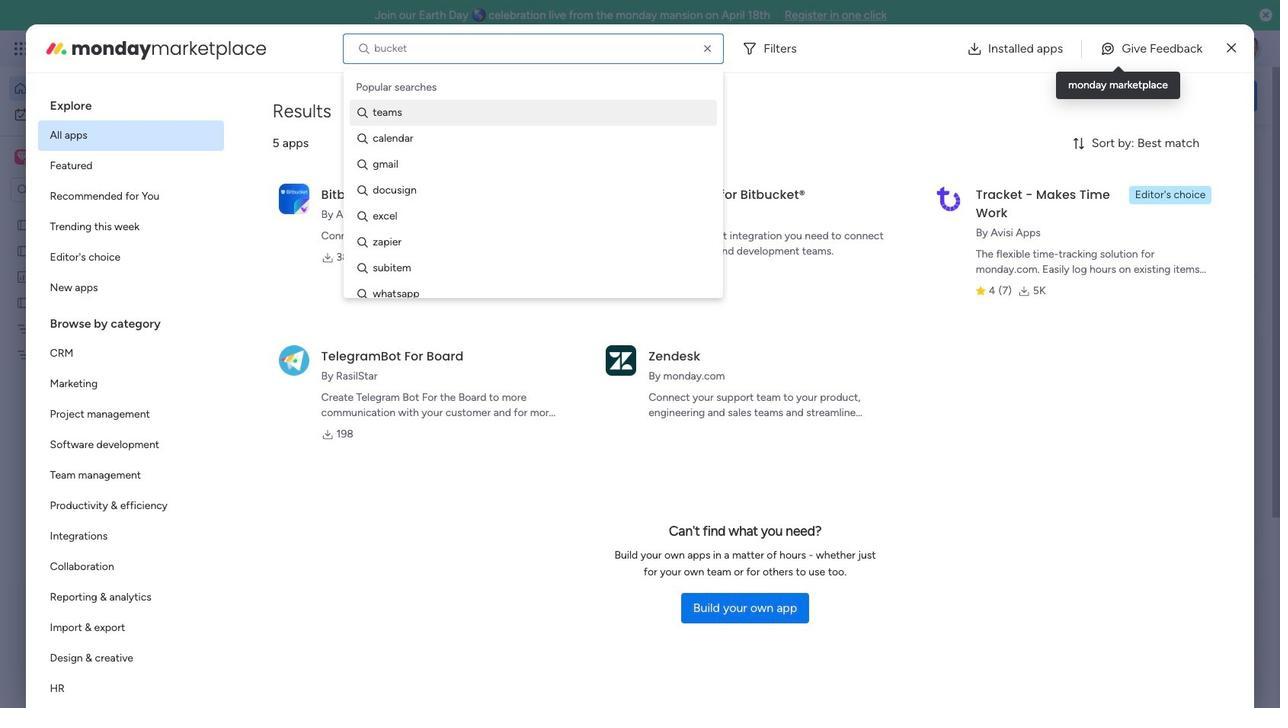 Task type: describe. For each thing, give the bounding box(es) containing it.
getting started element
[[1029, 586, 1258, 647]]

invite members image
[[1077, 41, 1092, 56]]

v2 bolt switch image
[[1160, 87, 1169, 104]]

workspace selection element
[[14, 148, 127, 168]]

update feed image
[[1043, 41, 1059, 56]]

select product image
[[14, 41, 29, 56]]

1 horizontal spatial monday marketplace image
[[1111, 41, 1126, 56]]

quick search results list box
[[236, 173, 992, 562]]

notifications image
[[1010, 41, 1025, 56]]

3 public board image from the top
[[16, 295, 30, 309]]

1 vertical spatial dapulse x slim image
[[1235, 141, 1253, 159]]

0 vertical spatial dapulse x slim image
[[1227, 39, 1237, 58]]

2 heading from the top
[[38, 303, 224, 338]]

help center element
[[1029, 659, 1258, 708]]

2 image
[[1055, 31, 1069, 48]]



Task type: vqa. For each thing, say whether or not it's contained in the screenshot.
the bottom heading
yes



Task type: locate. For each thing, give the bounding box(es) containing it.
see plans image
[[253, 40, 267, 57]]

1 workspace image from the left
[[14, 149, 30, 165]]

2 workspace image from the left
[[17, 149, 27, 165]]

monday marketplace image
[[44, 36, 68, 61], [1111, 41, 1126, 56]]

0 horizontal spatial monday marketplace image
[[44, 36, 68, 61]]

public board image
[[16, 217, 30, 232], [16, 243, 30, 258], [16, 295, 30, 309]]

heading
[[38, 85, 224, 120], [38, 303, 224, 338]]

1 public board image from the top
[[16, 217, 30, 232]]

Search in workspace field
[[32, 181, 127, 199]]

0 vertical spatial heading
[[38, 85, 224, 120]]

monday marketplace image right the invite members 'image'
[[1111, 41, 1126, 56]]

2 public board image from the top
[[16, 243, 30, 258]]

0 vertical spatial public board image
[[16, 217, 30, 232]]

2 vertical spatial public board image
[[16, 295, 30, 309]]

1 vertical spatial heading
[[38, 303, 224, 338]]

1 heading from the top
[[38, 85, 224, 120]]

help image
[[1181, 41, 1197, 56]]

list box
[[38, 85, 224, 708], [0, 208, 194, 573]]

monday marketplace image right 'select product' icon
[[44, 36, 68, 61]]

terry turtle image
[[1238, 37, 1262, 61]]

circle o image
[[1052, 251, 1062, 263]]

app logo image
[[279, 183, 309, 214], [934, 183, 964, 214], [279, 345, 309, 376], [606, 345, 637, 376]]

public dashboard image
[[16, 269, 30, 284]]

v2 user feedback image
[[1041, 87, 1053, 104]]

search everything image
[[1148, 41, 1163, 56]]

dapulse x slim image
[[1227, 39, 1237, 58], [1235, 141, 1253, 159]]

workspace image
[[14, 149, 30, 165], [17, 149, 27, 165]]

1 vertical spatial public board image
[[16, 243, 30, 258]]

option
[[9, 76, 185, 101], [9, 102, 185, 127], [38, 120, 224, 151], [38, 151, 224, 181], [38, 181, 224, 212], [0, 211, 194, 214], [38, 212, 224, 242], [38, 242, 224, 273], [38, 273, 224, 303], [38, 338, 224, 369], [38, 369, 224, 399], [38, 399, 224, 430], [38, 430, 224, 460], [38, 460, 224, 491], [38, 491, 224, 521], [38, 521, 224, 552], [38, 552, 224, 582], [38, 582, 224, 613], [38, 613, 224, 643], [38, 643, 224, 674], [38, 674, 224, 704]]

check circle image
[[1052, 193, 1062, 204]]



